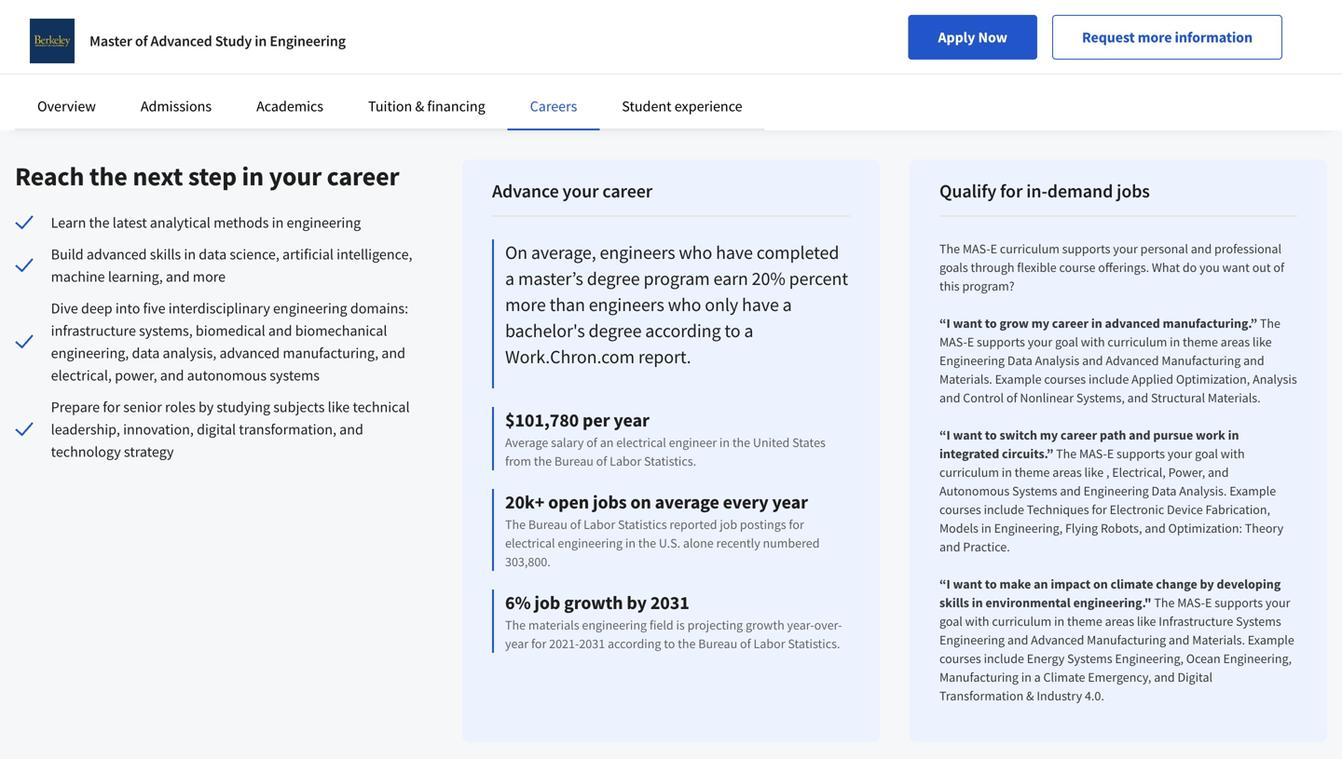 Task type: vqa. For each thing, say whether or not it's contained in the screenshot.
2nd "I from the bottom of the page
yes



Task type: locate. For each thing, give the bounding box(es) containing it.
to inside on average, engineers who have completed a master's degree program earn 20% percent more than engineers who only have a bachelor's degree according to a work.chron.com report.
[[724, 319, 740, 342]]

supports up electrical,
[[1116, 445, 1165, 462]]

2 horizontal spatial theme
[[1183, 334, 1218, 350]]

with inside the mas-e supports your goal with curriculum in theme areas like infrastructure systems engineering and advanced manufacturing and materials. example courses include energy systems engineering, ocean engineering, manufacturing in a climate emergency, and digital transformation & industry 4.0.
[[965, 613, 989, 630]]

who up program
[[679, 241, 712, 264]]

manufacturing,
[[283, 344, 378, 363]]

the down 6%
[[505, 617, 526, 634]]

engineering inside 6% job growth by 2031 the materials engineering field is projecting growth year-over- year for 2021-2031 according to the bureau of labor statistics.
[[582, 617, 647, 634]]

areas for techniques
[[1052, 464, 1082, 481]]

theme down manufacturing."
[[1183, 334, 1218, 350]]

structural
[[1151, 390, 1205, 406]]

for up numbered
[[789, 516, 804, 533]]

advanced
[[151, 32, 212, 50], [1106, 352, 1159, 369], [1031, 632, 1084, 649]]

my for grow
[[1031, 315, 1049, 332]]

professional
[[1214, 240, 1281, 257]]

mas- up infrastructure
[[1177, 595, 1205, 611]]

goal inside the mas-e supports your goal with curriculum in theme areas like engineering data analysis and advanced manufacturing and materials. example courses include applied optimization, analysis and control of nonlinear systems, and structural materials.
[[1055, 334, 1078, 350]]

jobs up statistics
[[593, 491, 627, 514]]

advanced up energy
[[1031, 632, 1084, 649]]

1 horizontal spatial advanced
[[1031, 632, 1084, 649]]

1 vertical spatial job
[[534, 591, 560, 615]]

to for "i want to switch my career path and pursue work in integrated circuits."
[[985, 427, 997, 444]]

"i inside the "i want to switch my career path and pursue work in integrated circuits."
[[939, 427, 950, 444]]

theme inside the mas-e supports your goal with curriculum in theme areas like , electrical, power, and autonomous systems and engineering data analysis. example courses include techniques for electronic device fabrication, models in engineering, flying robots, and optimization: theory and practice.
[[1015, 464, 1050, 481]]

theme inside the mas-e supports your goal with curriculum in theme areas like infrastructure systems engineering and advanced manufacturing and materials. example courses include energy systems engineering, ocean engineering, manufacturing in a climate emergency, and digital transformation & industry 4.0.
[[1067, 613, 1102, 630]]

courses up models
[[939, 501, 981, 518]]

impact
[[1051, 576, 1091, 593]]

dive deep into five interdisciplinary engineering domains: infrastructure systems, biomedical and biomechanical engineering, data analysis, advanced manufacturing, and electrical, power, and autonomous systems
[[51, 299, 408, 385]]

courses for grow
[[1044, 371, 1086, 388]]

and inside the "i want to switch my career path and pursue work in integrated circuits."
[[1129, 427, 1151, 444]]

example up fabrication,
[[1229, 483, 1276, 500]]

0 horizontal spatial job
[[534, 591, 560, 615]]

theme
[[1183, 334, 1218, 350], [1015, 464, 1050, 481], [1067, 613, 1102, 630]]

the for the mas-e curriculum supports your personal and professional goals through flexible course offerings. what do you want out of this program?
[[939, 240, 960, 257]]

united
[[753, 434, 790, 451]]

technology
[[51, 443, 121, 461]]

overview
[[37, 97, 96, 116]]

e inside the mas-e supports your goal with curriculum in theme areas like , electrical, power, and autonomous systems and engineering data analysis. example courses include techniques for electronic device fabrication, models in engineering, flying robots, and optimization: theory and practice.
[[1107, 445, 1114, 462]]

and inside prepare for senior roles by studying subjects like technical leadership, innovation, digital transformation, and technology strategy
[[339, 420, 363, 439]]

of inside 20k+ open jobs on average every year the bureau of labor statistics reported job postings for electrical engineering in the u.s. alone recently numbered 303,800.
[[570, 516, 581, 533]]

earn
[[713, 267, 748, 290]]

3 "i from the top
[[939, 576, 950, 593]]

advanced inside dive deep into five interdisciplinary engineering domains: infrastructure systems, biomedical and biomechanical engineering, data analysis, advanced manufacturing, and electrical, power, and autonomous systems
[[219, 344, 280, 363]]

by
[[198, 398, 214, 417], [1200, 576, 1214, 593], [627, 591, 647, 615]]

0 vertical spatial an
[[229, 5, 245, 23]]

in inside the "i want to switch my career path and pursue work in integrated circuits."
[[1228, 427, 1239, 444]]

the right circuits."
[[1056, 445, 1077, 462]]

engineer inside the median annual salary of an electrical engineer in the u.s. is $101,780 (u.s. bureau of labor statistics).
[[308, 5, 363, 23]]

2 vertical spatial "i
[[939, 576, 950, 593]]

electronic
[[1110, 501, 1164, 518]]

e for engineering
[[967, 334, 974, 350]]

for left senior
[[103, 398, 120, 417]]

materials. for "i want to make an impact on climate change by developing skills in environmental engineering."
[[1192, 632, 1245, 649]]

1 horizontal spatial skills
[[939, 595, 969, 611]]

prepare
[[51, 398, 100, 417]]

mas- inside the mas-e supports your goal with curriculum in theme areas like , electrical, power, and autonomous systems and engineering data analysis. example courses include techniques for electronic device fabrication, models in engineering, flying robots, and optimization: theory and practice.
[[1079, 445, 1107, 462]]

your down grow
[[1028, 334, 1052, 350]]

engineering
[[270, 32, 346, 50], [939, 352, 1005, 369], [1084, 483, 1149, 500], [939, 632, 1005, 649]]

by down 20k+ open jobs on average every year the bureau of labor statistics reported job postings for electrical engineering in the u.s. alone recently numbered 303,800.
[[627, 591, 647, 615]]

1 vertical spatial on
[[1093, 576, 1108, 593]]

2 vertical spatial theme
[[1067, 613, 1102, 630]]

on
[[630, 491, 651, 514], [1093, 576, 1108, 593]]

"i up integrated at the right bottom of the page
[[939, 427, 950, 444]]

roles
[[165, 398, 195, 417]]

salary down 'per'
[[551, 434, 584, 451]]

the mas-e supports your goal with curriculum in theme areas like , electrical, power, and autonomous systems and engineering data analysis. example courses include techniques for electronic device fabrication, models in engineering, flying robots, and optimization: theory and practice.
[[939, 445, 1283, 555]]

on
[[505, 241, 528, 264]]

a down 20%
[[783, 293, 792, 316]]

have
[[716, 241, 753, 264], [742, 293, 779, 316]]

0 vertical spatial courses
[[1044, 371, 1086, 388]]

systems
[[1012, 483, 1057, 500], [1236, 613, 1281, 630], [1067, 651, 1112, 667]]

financing
[[427, 97, 485, 116]]

mas- for infrastructure
[[1177, 595, 1205, 611]]

1 vertical spatial jobs
[[593, 491, 627, 514]]

0 vertical spatial goal
[[1055, 334, 1078, 350]]

interdisciplinary
[[168, 299, 270, 318]]

curriculum inside the mas-e supports your goal with curriculum in theme areas like , electrical, power, and autonomous systems and engineering data analysis. example courses include techniques for electronic device fabrication, models in engineering, flying robots, and optimization: theory and practice.
[[939, 464, 999, 481]]

1 horizontal spatial &
[[1026, 688, 1034, 705]]

example inside the mas-e supports your goal with curriculum in theme areas like infrastructure systems engineering and advanced manufacturing and materials. example courses include energy systems engineering, ocean engineering, manufacturing in a climate emergency, and digital transformation & industry 4.0.
[[1248, 632, 1294, 649]]

and right learning,
[[166, 267, 190, 286]]

salary up '(u.s.'
[[173, 5, 211, 23]]

year-
[[787, 617, 814, 634]]

for inside 6% job growth by 2031 the materials engineering field is projecting growth year-over- year for 2021-2031 according to the bureau of labor statistics.
[[531, 636, 546, 652]]

want down this
[[953, 315, 982, 332]]

0 vertical spatial according
[[645, 319, 721, 342]]

uc berkeley college of engineering logo image
[[30, 19, 75, 63]]

reported
[[670, 516, 717, 533]]

0 vertical spatial example
[[995, 371, 1042, 388]]

models
[[939, 520, 978, 537]]

who down program
[[668, 293, 701, 316]]

areas inside the mas-e supports your goal with curriculum in theme areas like engineering data analysis and advanced manufacturing and materials. example courses include applied optimization, analysis and control of nonlinear systems, and structural materials.
[[1221, 334, 1250, 350]]

out
[[1252, 259, 1271, 276]]

include for impact
[[984, 651, 1024, 667]]

to left switch
[[985, 427, 997, 444]]

your inside the mas-e curriculum supports your personal and professional goals through flexible course offerings. what do you want out of this program?
[[1113, 240, 1138, 257]]

autonomous
[[187, 366, 267, 385]]

your down "pursue"
[[1167, 445, 1192, 462]]

the down change
[[1154, 595, 1175, 611]]

0 horizontal spatial areas
[[1052, 464, 1082, 481]]

bureau up the open
[[554, 453, 594, 470]]

bureau inside the median annual salary of an electrical engineer in the u.s. is $101,780 (u.s. bureau of labor statistics).
[[181, 27, 226, 46]]

goal for analysis
[[1055, 334, 1078, 350]]

the inside the mas-e supports your goal with curriculum in theme areas like engineering data analysis and advanced manufacturing and materials. example courses include applied optimization, analysis and control of nonlinear systems, and structural materials.
[[1260, 315, 1280, 332]]

apply now
[[938, 28, 1007, 47]]

want inside the "i want to switch my career path and pursue work in integrated circuits."
[[953, 427, 982, 444]]

1 vertical spatial 2031
[[579, 636, 605, 652]]

bureau right '(u.s.'
[[181, 27, 226, 46]]

dive
[[51, 299, 78, 318]]

1 vertical spatial skills
[[939, 595, 969, 611]]

2 vertical spatial systems
[[1067, 651, 1112, 667]]

0 vertical spatial advanced
[[87, 245, 147, 264]]

want down practice.
[[953, 576, 982, 593]]

want for "i want to switch my career path and pursue work in integrated circuits."
[[953, 427, 982, 444]]

include up systems,
[[1088, 371, 1129, 388]]

"i want to grow my career in advanced manufacturing."
[[939, 315, 1257, 332]]

0 vertical spatial who
[[679, 241, 712, 264]]

1 "i from the top
[[939, 315, 950, 332]]

with
[[1081, 334, 1105, 350], [1221, 445, 1245, 462], [965, 613, 989, 630]]

2 "i from the top
[[939, 427, 950, 444]]

more inside build advanced skills in data science, artificial intelligence, machine learning, and more
[[193, 267, 226, 286]]

and down electronic
[[1145, 520, 1166, 537]]

skills down analytical
[[150, 245, 181, 264]]

an down 'per'
[[600, 434, 614, 451]]

engineer up "average"
[[669, 434, 717, 451]]

engineering
[[287, 213, 361, 232], [273, 299, 347, 318], [558, 535, 623, 552], [582, 617, 647, 634]]

the down average
[[534, 453, 552, 470]]

advance
[[492, 179, 559, 203]]

work.chron.com
[[505, 345, 635, 369]]

0 horizontal spatial $101,780
[[91, 27, 146, 46]]

goal for engineering
[[939, 613, 963, 630]]

0 horizontal spatial electrical
[[248, 5, 305, 23]]

engineering, down 'techniques'
[[994, 520, 1063, 537]]

2 horizontal spatial systems
[[1236, 613, 1281, 630]]

0 vertical spatial on
[[630, 491, 651, 514]]

a down energy
[[1034, 669, 1041, 686]]

0 horizontal spatial more
[[193, 267, 226, 286]]

1 vertical spatial &
[[1026, 688, 1034, 705]]

biomechanical
[[295, 322, 387, 340]]

on up engineering."
[[1093, 576, 1108, 593]]

want down professional
[[1222, 259, 1250, 276]]

1 vertical spatial my
[[1040, 427, 1058, 444]]

change
[[1156, 576, 1197, 593]]

2 vertical spatial example
[[1248, 632, 1294, 649]]

mas- for engineering
[[939, 334, 967, 350]]

1 vertical spatial goal
[[1195, 445, 1218, 462]]

path
[[1100, 427, 1126, 444]]

electrical up "average"
[[616, 434, 666, 451]]

have down 20%
[[742, 293, 779, 316]]

job
[[720, 516, 737, 533], [534, 591, 560, 615]]

with down "i want to grow my career in advanced manufacturing." on the right
[[1081, 334, 1105, 350]]

like left ,
[[1084, 464, 1104, 481]]

1 vertical spatial according
[[608, 636, 661, 652]]

engineer up statistics). at left
[[308, 5, 363, 23]]

2031 up field
[[650, 591, 689, 615]]

materials. for "i want to grow my career in advanced manufacturing."
[[939, 371, 992, 388]]

0 vertical spatial more
[[1138, 28, 1172, 47]]

0 horizontal spatial year
[[505, 636, 529, 652]]

2021-
[[549, 636, 579, 652]]

0 vertical spatial u.s.
[[50, 27, 75, 46]]

with for power,
[[1221, 445, 1245, 462]]

like inside the mas-e supports your goal with curriculum in theme areas like engineering data analysis and advanced manufacturing and materials. example courses include applied optimization, analysis and control of nonlinear systems, and structural materials.
[[1252, 334, 1272, 350]]

curriculum down environmental on the bottom
[[992, 613, 1052, 630]]

apply
[[938, 28, 975, 47]]

e inside the mas-e supports your goal with curriculum in theme areas like engineering data analysis and advanced manufacturing and materials. example courses include applied optimization, analysis and control of nonlinear systems, and structural materials.
[[967, 334, 974, 350]]

& right the tuition
[[415, 97, 424, 116]]

reach
[[15, 160, 84, 192]]

job up materials
[[534, 591, 560, 615]]

u.s. left master
[[50, 27, 75, 46]]

engineering up control in the right bottom of the page
[[939, 352, 1005, 369]]

your down 'developing'
[[1266, 595, 1290, 611]]

u.s. inside 20k+ open jobs on average every year the bureau of labor statistics reported job postings for electrical engineering in the u.s. alone recently numbered 303,800.
[[659, 535, 680, 552]]

0 vertical spatial have
[[716, 241, 753, 264]]

analysis
[[1035, 352, 1079, 369], [1253, 371, 1297, 388]]

master's
[[518, 267, 583, 290]]

engineering,
[[51, 344, 129, 363]]

1 vertical spatial courses
[[939, 501, 981, 518]]

e down path
[[1107, 445, 1114, 462]]

labor inside $101,780 per year average salary of an electrical engineer in the united states from the bureau of labor statistics.
[[610, 453, 641, 470]]

academics link
[[256, 97, 323, 116]]

0 vertical spatial with
[[1081, 334, 1105, 350]]

manufacturing up optimization, in the right of the page
[[1162, 352, 1241, 369]]

"i want to make an impact on climate change by developing skills in environmental engineering."
[[939, 576, 1281, 611]]

year inside $101,780 per year average salary of an electrical engineer in the united states from the bureau of labor statistics.
[[614, 409, 649, 432]]

supports inside the mas-e supports your goal with curriculum in theme areas like , electrical, power, and autonomous systems and engineering data analysis. example courses include techniques for electronic device fabrication, models in engineering, flying robots, and optimization: theory and practice.
[[1116, 445, 1165, 462]]

the left median
[[50, 5, 73, 23]]

0 horizontal spatial data
[[132, 344, 160, 363]]

theme for optimization,
[[1183, 334, 1218, 350]]

1 vertical spatial u.s.
[[659, 535, 680, 552]]

in inside build advanced skills in data science, artificial intelligence, machine learning, and more
[[184, 245, 196, 264]]

you
[[1199, 259, 1220, 276]]

supports down grow
[[977, 334, 1025, 350]]

0 horizontal spatial theme
[[1015, 464, 1050, 481]]

e
[[990, 240, 997, 257], [967, 334, 974, 350], [1107, 445, 1114, 462], [1205, 595, 1212, 611]]

annual
[[127, 5, 170, 23]]

my
[[1031, 315, 1049, 332], [1040, 427, 1058, 444]]

analysis right optimization, in the right of the page
[[1253, 371, 1297, 388]]

0 vertical spatial materials.
[[939, 371, 992, 388]]

engineering, up the emergency,
[[1115, 651, 1184, 667]]

in
[[366, 5, 377, 23], [255, 32, 267, 50], [242, 160, 264, 192], [272, 213, 284, 232], [184, 245, 196, 264], [1091, 315, 1102, 332], [1170, 334, 1180, 350], [1228, 427, 1239, 444], [719, 434, 730, 451], [1002, 464, 1012, 481], [981, 520, 991, 537], [625, 535, 636, 552], [972, 595, 983, 611], [1054, 613, 1064, 630], [1021, 669, 1032, 686]]

0 vertical spatial statistics.
[[644, 453, 696, 470]]

materials. up ocean
[[1192, 632, 1245, 649]]

next
[[133, 160, 183, 192]]

0 vertical spatial year
[[614, 409, 649, 432]]

who
[[679, 241, 712, 264], [668, 293, 701, 316]]

"i for "i want to make an impact on climate change by developing skills in environmental engineering."
[[939, 576, 950, 593]]

and up 'techniques'
[[1060, 483, 1081, 500]]

engineering up 'transformation'
[[939, 632, 1005, 649]]

1 horizontal spatial theme
[[1067, 613, 1102, 630]]

0 horizontal spatial is
[[78, 27, 88, 46]]

1 horizontal spatial engineer
[[669, 434, 717, 451]]

and left control in the right bottom of the page
[[939, 390, 960, 406]]

the inside the mas-e curriculum supports your personal and professional goals through flexible course offerings. what do you want out of this program?
[[939, 240, 960, 257]]

to left the make
[[985, 576, 997, 593]]

example inside the mas-e supports your goal with curriculum in theme areas like engineering data analysis and advanced manufacturing and materials. example courses include applied optimization, analysis and control of nonlinear systems, and structural materials.
[[995, 371, 1042, 388]]

$101,780 down median
[[91, 27, 146, 46]]

2 vertical spatial areas
[[1105, 613, 1134, 630]]

2 vertical spatial with
[[965, 613, 989, 630]]

by up digital
[[198, 398, 214, 417]]

bureau
[[181, 27, 226, 46], [554, 453, 594, 470], [528, 516, 567, 533], [698, 636, 737, 652]]

1 vertical spatial growth
[[746, 617, 784, 634]]

advanced down "offerings."
[[1105, 315, 1160, 332]]

engineering,
[[994, 520, 1063, 537], [1115, 651, 1184, 667], [1223, 651, 1292, 667]]

engineering, inside the mas-e supports your goal with curriculum in theme areas like , electrical, power, and autonomous systems and engineering data analysis. example courses include techniques for electronic device fabrication, models in engineering, flying robots, and optimization: theory and practice.
[[994, 520, 1063, 537]]

2 vertical spatial advanced
[[219, 344, 280, 363]]

curriculum inside the mas-e supports your goal with curriculum in theme areas like infrastructure systems engineering and advanced manufacturing and materials. example courses include energy systems engineering, ocean engineering, manufacturing in a climate emergency, and digital transformation & industry 4.0.
[[992, 613, 1052, 630]]

2 horizontal spatial areas
[[1221, 334, 1250, 350]]

with down work on the bottom of the page
[[1221, 445, 1245, 462]]

mas- inside the mas-e curriculum supports your personal and professional goals through flexible course offerings. what do you want out of this program?
[[963, 240, 990, 257]]

0 horizontal spatial by
[[198, 398, 214, 417]]

2 horizontal spatial more
[[1138, 28, 1172, 47]]

2 vertical spatial include
[[984, 651, 1024, 667]]

0 vertical spatial "i
[[939, 315, 950, 332]]

like inside prepare for senior roles by studying subjects like technical leadership, innovation, digital transformation, and technology strategy
[[328, 398, 350, 417]]

1 vertical spatial an
[[600, 434, 614, 451]]

0 vertical spatial data
[[1007, 352, 1032, 369]]

& left industry
[[1026, 688, 1034, 705]]

want inside "i want to make an impact on climate change by developing skills in environmental engineering."
[[953, 576, 982, 593]]

0 vertical spatial include
[[1088, 371, 1129, 388]]

systems inside the mas-e supports your goal with curriculum in theme areas like , electrical, power, and autonomous systems and engineering data analysis. example courses include techniques for electronic device fabrication, models in engineering, flying robots, and optimization: theory and practice.
[[1012, 483, 1057, 500]]

power,
[[1168, 464, 1205, 481]]

optimization:
[[1168, 520, 1242, 537]]

engineering inside dive deep into five interdisciplinary engineering domains: infrastructure systems, biomedical and biomechanical engineering, data analysis, advanced manufacturing, and electrical, power, and autonomous systems
[[273, 299, 347, 318]]

innovation,
[[123, 420, 194, 439]]

e inside the mas-e curriculum supports your personal and professional goals through flexible course offerings. what do you want out of this program?
[[990, 240, 997, 257]]

skills
[[150, 245, 181, 264], [939, 595, 969, 611]]

engineering, right ocean
[[1223, 651, 1292, 667]]

0 vertical spatial $101,780
[[91, 27, 146, 46]]

to inside 6% job growth by 2031 the materials engineering field is projecting growth year-over- year for 2021-2031 according to the bureau of labor statistics.
[[664, 636, 675, 652]]

1 horizontal spatial with
[[1081, 334, 1105, 350]]

the down projecting
[[678, 636, 696, 652]]

median
[[76, 5, 124, 23]]

include inside the mas-e supports your goal with curriculum in theme areas like infrastructure systems engineering and advanced manufacturing and materials. example courses include energy systems engineering, ocean engineering, manufacturing in a climate emergency, and digital transformation & industry 4.0.
[[984, 651, 1024, 667]]

and left digital
[[1154, 669, 1175, 686]]

goal inside the mas-e supports your goal with curriculum in theme areas like , electrical, power, and autonomous systems and engineering data analysis. example courses include techniques for electronic device fabrication, models in engineering, flying robots, and optimization: theory and practice.
[[1195, 445, 1218, 462]]

goal for power,
[[1195, 445, 1218, 462]]

1 horizontal spatial analysis
[[1253, 371, 1297, 388]]

0 horizontal spatial jobs
[[593, 491, 627, 514]]

&
[[415, 97, 424, 116], [1026, 688, 1034, 705]]

e for ,
[[1107, 445, 1114, 462]]

1 vertical spatial data
[[132, 344, 160, 363]]

manufacturing for optimization,
[[1162, 352, 1241, 369]]

learn the latest analytical methods in engineering
[[51, 213, 361, 232]]

mas- inside the mas-e supports your goal with curriculum in theme areas like engineering data analysis and advanced manufacturing and materials. example courses include applied optimization, analysis and control of nonlinear systems, and structural materials.
[[939, 334, 967, 350]]

advanced inside the mas-e supports your goal with curriculum in theme areas like infrastructure systems engineering and advanced manufacturing and materials. example courses include energy systems engineering, ocean engineering, manufacturing in a climate emergency, and digital transformation & industry 4.0.
[[1031, 632, 1084, 649]]

statistics.
[[644, 453, 696, 470], [788, 636, 840, 652]]

to down only
[[724, 319, 740, 342]]

0 horizontal spatial goal
[[939, 613, 963, 630]]

1 horizontal spatial on
[[1093, 576, 1108, 593]]

1 horizontal spatial salary
[[551, 434, 584, 451]]

1 vertical spatial "i
[[939, 427, 950, 444]]

supports for on
[[1215, 595, 1263, 611]]

e up through
[[990, 240, 997, 257]]

2 horizontal spatial by
[[1200, 576, 1214, 593]]

1 horizontal spatial data
[[199, 245, 227, 264]]

analysis,
[[163, 344, 216, 363]]

2 vertical spatial advanced
[[1031, 632, 1084, 649]]

1 vertical spatial areas
[[1052, 464, 1082, 481]]

like inside the mas-e supports your goal with curriculum in theme areas like infrastructure systems engineering and advanced manufacturing and materials. example courses include energy systems engineering, ocean engineering, manufacturing in a climate emergency, and digital transformation & industry 4.0.
[[1137, 613, 1156, 630]]

supports for in
[[977, 334, 1025, 350]]

the
[[380, 5, 401, 23], [89, 160, 128, 192], [89, 213, 110, 232], [732, 434, 750, 451], [534, 453, 552, 470], [638, 535, 656, 552], [678, 636, 696, 652]]

the inside the median annual salary of an electrical engineer in the u.s. is $101,780 (u.s. bureau of labor statistics).
[[380, 5, 401, 23]]

example up the nonlinear
[[995, 371, 1042, 388]]

2 horizontal spatial electrical
[[616, 434, 666, 451]]

manufacturing up 'transformation'
[[939, 669, 1019, 686]]

my inside the "i want to switch my career path and pursue work in integrated circuits."
[[1040, 427, 1058, 444]]

1 horizontal spatial job
[[720, 516, 737, 533]]

like
[[1252, 334, 1272, 350], [328, 398, 350, 417], [1084, 464, 1104, 481], [1137, 613, 1156, 630]]

job up recently
[[720, 516, 737, 533]]

0 horizontal spatial on
[[630, 491, 651, 514]]

nonlinear
[[1020, 390, 1074, 406]]

the down 20k+
[[505, 516, 526, 533]]

electrical inside the median annual salary of an electrical engineer in the u.s. is $101,780 (u.s. bureau of labor statistics).
[[248, 5, 305, 23]]

with inside the mas-e supports your goal with curriculum in theme areas like engineering data analysis and advanced manufacturing and materials. example courses include applied optimization, analysis and control of nonlinear systems, and structural materials.
[[1081, 334, 1105, 350]]

theme for systems
[[1067, 613, 1102, 630]]

flexible
[[1017, 259, 1057, 276]]

manufacturing inside the mas-e supports your goal with curriculum in theme areas like engineering data analysis and advanced manufacturing and materials. example courses include applied optimization, analysis and control of nonlinear systems, and structural materials.
[[1162, 352, 1241, 369]]

0 horizontal spatial data
[[1007, 352, 1032, 369]]

more right 'request'
[[1138, 28, 1172, 47]]

of inside 6% job growth by 2031 the materials engineering field is projecting growth year-over- year for 2021-2031 according to the bureau of labor statistics.
[[740, 636, 751, 652]]

for inside the mas-e supports your goal with curriculum in theme areas like , electrical, power, and autonomous systems and engineering data analysis. example courses include techniques for electronic device fabrication, models in engineering, flying robots, and optimization: theory and practice.
[[1092, 501, 1107, 518]]

curriculum for switch
[[939, 464, 999, 481]]

learn
[[51, 213, 86, 232]]

materials
[[528, 617, 579, 634]]

e for infrastructure
[[1205, 595, 1212, 611]]

on inside "i want to make an impact on climate change by developing skills in environmental engineering."
[[1093, 576, 1108, 593]]

career right grow
[[1052, 315, 1089, 332]]

your
[[269, 160, 322, 192], [562, 179, 599, 203], [1113, 240, 1138, 257], [1028, 334, 1052, 350], [1167, 445, 1192, 462], [1266, 595, 1290, 611]]

want for "i want to make an impact on climate change by developing skills in environmental engineering."
[[953, 576, 982, 593]]

through
[[971, 259, 1014, 276]]

what
[[1152, 259, 1180, 276]]

personal
[[1140, 240, 1188, 257]]

areas inside the mas-e supports your goal with curriculum in theme areas like , electrical, power, and autonomous systems and engineering data analysis. example courses include techniques for electronic device fabrication, models in engineering, flying robots, and optimization: theory and practice.
[[1052, 464, 1082, 481]]

supports inside the mas-e supports your goal with curriculum in theme areas like infrastructure systems engineering and advanced manufacturing and materials. example courses include energy systems engineering, ocean engineering, manufacturing in a climate emergency, and digital transformation & industry 4.0.
[[1215, 595, 1263, 611]]

supports inside the mas-e supports your goal with curriculum in theme areas like engineering data analysis and advanced manufacturing and materials. example courses include applied optimization, analysis and control of nonlinear systems, and structural materials.
[[977, 334, 1025, 350]]

goal down work on the bottom of the page
[[1195, 445, 1218, 462]]

the for the median annual salary of an electrical engineer in the u.s. is $101,780 (u.s. bureau of labor statistics).
[[50, 5, 73, 23]]

courses inside the mas-e supports your goal with curriculum in theme areas like engineering data analysis and advanced manufacturing and materials. example courses include applied optimization, analysis and control of nonlinear systems, and structural materials.
[[1044, 371, 1086, 388]]

0 vertical spatial 2031
[[650, 591, 689, 615]]

courses for make
[[939, 651, 981, 667]]

0 vertical spatial is
[[78, 27, 88, 46]]

on up statistics
[[630, 491, 651, 514]]

theme for include
[[1015, 464, 1050, 481]]

like inside the mas-e supports your goal with curriculum in theme areas like , electrical, power, and autonomous systems and engineering data analysis. example courses include techniques for electronic device fabrication, models in engineering, flying robots, and optimization: theory and practice.
[[1084, 464, 1104, 481]]

according up report.
[[645, 319, 721, 342]]

systems down 'developing'
[[1236, 613, 1281, 630]]

growth up materials
[[564, 591, 623, 615]]

systems up climate
[[1067, 651, 1112, 667]]

percent
[[789, 267, 848, 290]]

2031
[[650, 591, 689, 615], [579, 636, 605, 652]]

courses up 'transformation'
[[939, 651, 981, 667]]

,
[[1106, 464, 1109, 481]]

more up interdisciplinary
[[193, 267, 226, 286]]

jobs right demand
[[1117, 179, 1150, 203]]

2 vertical spatial electrical
[[505, 535, 555, 552]]

your up "offerings."
[[1113, 240, 1138, 257]]

more
[[1138, 28, 1172, 47], [193, 267, 226, 286], [505, 293, 546, 316]]

according
[[645, 319, 721, 342], [608, 636, 661, 652]]

1 vertical spatial with
[[1221, 445, 1245, 462]]

0 vertical spatial job
[[720, 516, 737, 533]]

with for analysis
[[1081, 334, 1105, 350]]

an up environmental on the bottom
[[1034, 576, 1048, 593]]

bureau down the open
[[528, 516, 567, 533]]

digital
[[1178, 669, 1213, 686]]

$101,780 inside $101,780 per year average salary of an electrical engineer in the united states from the bureau of labor statistics.
[[505, 409, 579, 432]]

your down academics link
[[269, 160, 322, 192]]

electrical inside 20k+ open jobs on average every year the bureau of labor statistics reported job postings for electrical engineering in the u.s. alone recently numbered 303,800.
[[505, 535, 555, 552]]

theme down engineering."
[[1067, 613, 1102, 630]]

supports
[[1062, 240, 1110, 257], [977, 334, 1025, 350], [1116, 445, 1165, 462], [1215, 595, 1263, 611]]

engineering up biomechanical
[[273, 299, 347, 318]]

labor inside 6% job growth by 2031 the materials engineering field is projecting growth year-over- year for 2021-2031 according to the bureau of labor statistics.
[[753, 636, 785, 652]]

completed
[[756, 241, 839, 264]]

2 vertical spatial goal
[[939, 613, 963, 630]]

materials. down optimization, in the right of the page
[[1208, 390, 1261, 406]]

1 horizontal spatial by
[[627, 591, 647, 615]]

0 horizontal spatial &
[[415, 97, 424, 116]]

to left grow
[[985, 315, 997, 332]]

1 vertical spatial advanced
[[1105, 315, 1160, 332]]

the inside the median annual salary of an electrical engineer in the u.s. is $101,780 (u.s. bureau of labor statistics).
[[50, 5, 73, 23]]

"i for "i want to grow my career in advanced manufacturing."
[[939, 315, 950, 332]]

1 vertical spatial analysis
[[1253, 371, 1297, 388]]

"i down this
[[939, 315, 950, 332]]

and down technical
[[339, 420, 363, 439]]

advanced inside build advanced skills in data science, artificial intelligence, machine learning, and more
[[87, 245, 147, 264]]



Task type: describe. For each thing, give the bounding box(es) containing it.
u.s. inside the median annual salary of an electrical engineer in the u.s. is $101,780 (u.s. bureau of labor statistics).
[[50, 27, 75, 46]]

do
[[1183, 259, 1197, 276]]

apply now button
[[908, 15, 1037, 60]]

like for "i want to make an impact on climate change by developing skills in environmental engineering."
[[1137, 613, 1156, 630]]

job inside 20k+ open jobs on average every year the bureau of labor statistics reported job postings for electrical engineering in the u.s. alone recently numbered 303,800.
[[720, 516, 737, 533]]

supports for path
[[1116, 445, 1165, 462]]

by inside 6% job growth by 2031 the materials engineering field is projecting growth year-over- year for 2021-2031 according to the bureau of labor statistics.
[[627, 591, 647, 615]]

the inside 20k+ open jobs on average every year the bureau of labor statistics reported job postings for electrical engineering in the u.s. alone recently numbered 303,800.
[[505, 516, 526, 533]]

in inside the median annual salary of an electrical engineer in the u.s. is $101,780 (u.s. bureau of labor statistics).
[[366, 5, 377, 23]]

grow
[[999, 315, 1029, 332]]

switch
[[999, 427, 1037, 444]]

year inside 6% job growth by 2031 the materials engineering field is projecting growth year-over- year for 2021-2031 according to the bureau of labor statistics.
[[505, 636, 529, 652]]

curriculum for grow
[[1108, 334, 1167, 350]]

include for career
[[1088, 371, 1129, 388]]

is inside 6% job growth by 2031 the materials engineering field is projecting growth year-over- year for 2021-2031 according to the bureau of labor statistics.
[[676, 617, 685, 634]]

transformation
[[939, 688, 1024, 705]]

by inside "i want to make an impact on climate change by developing skills in environmental engineering."
[[1200, 576, 1214, 593]]

statistics).
[[284, 27, 348, 46]]

postings
[[740, 516, 786, 533]]

the inside 20k+ open jobs on average every year the bureau of labor statistics reported job postings for electrical engineering in the u.s. alone recently numbered 303,800.
[[638, 535, 656, 552]]

the median annual salary of an electrical engineer in the u.s. is $101,780 (u.s. bureau of labor statistics).
[[50, 5, 401, 46]]

latest
[[113, 213, 147, 232]]

bureau inside 6% job growth by 2031 the materials engineering field is projecting growth year-over- year for 2021-2031 according to the bureau of labor statistics.
[[698, 636, 737, 652]]

learning,
[[108, 267, 163, 286]]

experience
[[674, 97, 742, 116]]

salary inside $101,780 per year average salary of an electrical engineer in the united states from the bureau of labor statistics.
[[551, 434, 584, 451]]

tuition & financing link
[[368, 97, 485, 116]]

on average, engineers who have completed a master's degree program earn 20% percent more than engineers who only have a bachelor's degree according to a work.chron.com report.
[[505, 241, 848, 369]]

and up the analysis.
[[1208, 464, 1229, 481]]

master
[[89, 32, 132, 50]]

deep
[[81, 299, 112, 318]]

average,
[[531, 241, 596, 264]]

analytical
[[150, 213, 210, 232]]

build
[[51, 245, 84, 264]]

mas- for ,
[[1079, 445, 1107, 462]]

student experience link
[[622, 97, 742, 116]]

(u.s.
[[149, 27, 178, 46]]

and down infrastructure
[[1169, 632, 1190, 649]]

1 horizontal spatial systems
[[1067, 651, 1112, 667]]

the inside 6% job growth by 2031 the materials engineering field is projecting growth year-over- year for 2021-2031 according to the bureau of labor statistics.
[[505, 617, 526, 634]]

control
[[963, 390, 1004, 406]]

0 vertical spatial engineers
[[600, 241, 675, 264]]

1 vertical spatial degree
[[589, 319, 642, 342]]

your inside the mas-e supports your goal with curriculum in theme areas like engineering data analysis and advanced manufacturing and materials. example courses include applied optimization, analysis and control of nonlinear systems, and structural materials.
[[1028, 334, 1052, 350]]

according inside 6% job growth by 2031 the materials engineering field is projecting growth year-over- year for 2021-2031 according to the bureau of labor statistics.
[[608, 636, 661, 652]]

systems,
[[1076, 390, 1125, 406]]

statistics. inside 6% job growth by 2031 the materials engineering field is projecting growth year-over- year for 2021-2031 according to the bureau of labor statistics.
[[788, 636, 840, 652]]

environmental
[[985, 595, 1071, 611]]

for inside 20k+ open jobs on average every year the bureau of labor statistics reported job postings for electrical engineering in the u.s. alone recently numbered 303,800.
[[789, 516, 804, 533]]

average
[[655, 491, 719, 514]]

0 vertical spatial degree
[[587, 267, 640, 290]]

career down student
[[602, 179, 653, 203]]

average
[[505, 434, 548, 451]]

career down the tuition
[[327, 160, 399, 192]]

energy
[[1027, 651, 1065, 667]]

0 vertical spatial analysis
[[1035, 352, 1079, 369]]

bureau inside $101,780 per year average salary of an electrical engineer in the united states from the bureau of labor statistics.
[[554, 453, 594, 470]]

request
[[1082, 28, 1135, 47]]

manufacturing for systems
[[1087, 632, 1166, 649]]

20%
[[752, 267, 785, 290]]

an inside the median annual salary of an electrical engineer in the u.s. is $101,780 (u.s. bureau of labor statistics).
[[229, 5, 245, 23]]

step
[[188, 160, 237, 192]]

engineering up artificial
[[287, 213, 361, 232]]

labor inside 20k+ open jobs on average every year the bureau of labor statistics reported job postings for electrical engineering in the u.s. alone recently numbered 303,800.
[[584, 516, 615, 533]]

digital
[[197, 420, 236, 439]]

program?
[[962, 278, 1015, 294]]

states
[[792, 434, 826, 451]]

areas for engineering,
[[1105, 613, 1134, 630]]

an inside "i want to make an impact on climate change by developing skills in environmental engineering."
[[1034, 576, 1048, 593]]

more inside button
[[1138, 28, 1172, 47]]

like for "i want to switch my career path and pursue work in integrated circuits."
[[1084, 464, 1104, 481]]

with for engineering
[[965, 613, 989, 630]]

techniques
[[1027, 501, 1089, 518]]

year inside 20k+ open jobs on average every year the bureau of labor statistics reported job postings for electrical engineering in the u.s. alone recently numbered 303,800.
[[772, 491, 808, 514]]

advance your career
[[492, 179, 653, 203]]

$101,780 per year average salary of an electrical engineer in the united states from the bureau of labor statistics.
[[505, 409, 826, 470]]

device
[[1167, 501, 1203, 518]]

careers
[[530, 97, 577, 116]]

an inside $101,780 per year average salary of an electrical engineer in the united states from the bureau of labor statistics.
[[600, 434, 614, 451]]

science,
[[230, 245, 279, 264]]

and up optimization, in the right of the page
[[1243, 352, 1264, 369]]

data inside dive deep into five interdisciplinary engineering domains: infrastructure systems, biomedical and biomechanical engineering, data analysis, advanced manufacturing, and electrical, power, and autonomous systems
[[132, 344, 160, 363]]

your right "advance"
[[562, 179, 599, 203]]

$101,780 inside the median annual salary of an electrical engineer in the u.s. is $101,780 (u.s. bureau of labor statistics).
[[91, 27, 146, 46]]

and inside build advanced skills in data science, artificial intelligence, machine learning, and more
[[166, 267, 190, 286]]

the mas-e curriculum supports your personal and professional goals through flexible course offerings. what do you want out of this program?
[[939, 240, 1284, 294]]

example inside the mas-e supports your goal with curriculum in theme areas like , electrical, power, and autonomous systems and engineering data analysis. example courses include techniques for electronic device fabrication, models in engineering, flying robots, and optimization: theory and practice.
[[1229, 483, 1276, 500]]

in inside the mas-e supports your goal with curriculum in theme areas like engineering data analysis and advanced manufacturing and materials. example courses include applied optimization, analysis and control of nonlinear systems, and structural materials.
[[1170, 334, 1180, 350]]

domains:
[[350, 299, 408, 318]]

and up energy
[[1007, 632, 1028, 649]]

and up systems
[[268, 322, 292, 340]]

0 horizontal spatial growth
[[564, 591, 623, 615]]

power,
[[115, 366, 157, 385]]

the for the mas-e supports your goal with curriculum in theme areas like infrastructure systems engineering and advanced manufacturing and materials. example courses include energy systems engineering, ocean engineering, manufacturing in a climate emergency, and digital transformation & industry 4.0.
[[1154, 595, 1175, 611]]

request more information button
[[1052, 15, 1282, 60]]

and down models
[[939, 539, 960, 555]]

engineer inside $101,780 per year average salary of an electrical engineer in the united states from the bureau of labor statistics.
[[669, 434, 717, 451]]

in inside $101,780 per year average salary of an electrical engineer in the united states from the bureau of labor statistics.
[[719, 434, 730, 451]]

of inside the mas-e supports your goal with curriculum in theme areas like engineering data analysis and advanced manufacturing and materials. example courses include applied optimization, analysis and control of nonlinear systems, and structural materials.
[[1006, 390, 1017, 406]]

engineering inside the mas-e supports your goal with curriculum in theme areas like engineering data analysis and advanced manufacturing and materials. example courses include applied optimization, analysis and control of nonlinear systems, and structural materials.
[[939, 352, 1005, 369]]

work
[[1196, 427, 1225, 444]]

your inside the mas-e supports your goal with curriculum in theme areas like , electrical, power, and autonomous systems and engineering data analysis. example courses include techniques for electronic device fabrication, models in engineering, flying robots, and optimization: theory and practice.
[[1167, 445, 1192, 462]]

0 horizontal spatial advanced
[[151, 32, 212, 50]]

0 vertical spatial &
[[415, 97, 424, 116]]

1 horizontal spatial engineering,
[[1115, 651, 1184, 667]]

1 horizontal spatial jobs
[[1117, 179, 1150, 203]]

intelligence,
[[337, 245, 412, 264]]

pursue
[[1153, 427, 1193, 444]]

prepare for senior roles by studying subjects like technical leadership, innovation, digital transformation, and technology strategy
[[51, 398, 410, 461]]

and down 'domains:'
[[381, 344, 405, 363]]

optimization,
[[1176, 371, 1250, 388]]

job inside 6% job growth by 2031 the materials engineering field is projecting growth year-over- year for 2021-2031 according to the bureau of labor statistics.
[[534, 591, 560, 615]]

emergency,
[[1088, 669, 1151, 686]]

master of advanced study in engineering
[[89, 32, 346, 50]]

study
[[215, 32, 252, 50]]

for inside prepare for senior roles by studying subjects like technical leadership, innovation, digital transformation, and technology strategy
[[103, 398, 120, 417]]

courses inside the mas-e supports your goal with curriculum in theme areas like , electrical, power, and autonomous systems and engineering data analysis. example courses include techniques for electronic device fabrication, models in engineering, flying robots, and optimization: theory and practice.
[[939, 501, 981, 518]]

and down analysis,
[[160, 366, 184, 385]]

data inside the mas-e supports your goal with curriculum in theme areas like engineering data analysis and advanced manufacturing and materials. example courses include applied optimization, analysis and control of nonlinear systems, and structural materials.
[[1007, 352, 1032, 369]]

statistics. inside $101,780 per year average salary of an electrical engineer in the united states from the bureau of labor statistics.
[[644, 453, 696, 470]]

integrated
[[939, 445, 999, 462]]

the left next
[[89, 160, 128, 192]]

a down earn at the right of page
[[744, 319, 753, 342]]

statistics
[[618, 516, 667, 533]]

practice.
[[963, 539, 1010, 555]]

projecting
[[687, 617, 743, 634]]

industry
[[1037, 688, 1082, 705]]

skills inside "i want to make an impact on climate change by developing skills in environmental engineering."
[[939, 595, 969, 611]]

electrical inside $101,780 per year average salary of an electrical engineer in the united states from the bureau of labor statistics.
[[616, 434, 666, 451]]

and inside the mas-e curriculum supports your personal and professional goals through flexible course offerings. what do you want out of this program?
[[1191, 240, 1212, 257]]

1 vertical spatial have
[[742, 293, 779, 316]]

your inside the mas-e supports your goal with curriculum in theme areas like infrastructure systems engineering and advanced manufacturing and materials. example courses include energy systems engineering, ocean engineering, manufacturing in a climate emergency, and digital transformation & industry 4.0.
[[1266, 595, 1290, 611]]

curriculum for make
[[992, 613, 1052, 630]]

"i want to switch my career path and pursue work in integrated circuits."
[[939, 427, 1239, 462]]

a inside the mas-e supports your goal with curriculum in theme areas like infrastructure systems engineering and advanced manufacturing and materials. example courses include energy systems engineering, ocean engineering, manufacturing in a climate emergency, and digital transformation & industry 4.0.
[[1034, 669, 1041, 686]]

salary inside the median annual salary of an electrical engineer in the u.s. is $101,780 (u.s. bureau of labor statistics).
[[173, 5, 211, 23]]

the left united
[[732, 434, 750, 451]]

the for the mas-e supports your goal with curriculum in theme areas like engineering data analysis and advanced manufacturing and materials. example courses include applied optimization, analysis and control of nonlinear systems, and structural materials.
[[1260, 315, 1280, 332]]

admissions link
[[141, 97, 212, 116]]

data inside the mas-e supports your goal with curriculum in theme areas like , electrical, power, and autonomous systems and engineering data analysis. example courses include techniques for electronic device fabrication, models in engineering, flying robots, and optimization: theory and practice.
[[1151, 483, 1177, 500]]

1 horizontal spatial growth
[[746, 617, 784, 634]]

student experience
[[622, 97, 742, 116]]

the for the mas-e supports your goal with curriculum in theme areas like , electrical, power, and autonomous systems and engineering data analysis. example courses include techniques for electronic device fabrication, models in engineering, flying robots, and optimization: theory and practice.
[[1056, 445, 1077, 462]]

example for systems
[[1248, 632, 1294, 649]]

in inside 20k+ open jobs on average every year the bureau of labor statistics reported job postings for electrical engineering in the u.s. alone recently numbered 303,800.
[[625, 535, 636, 552]]

e for course
[[990, 240, 997, 257]]

"i for "i want to switch my career path and pursue work in integrated circuits."
[[939, 427, 950, 444]]

like for "i want to grow my career in advanced manufacturing."
[[1252, 334, 1272, 350]]

6%
[[505, 591, 531, 615]]

is inside the median annual salary of an electrical engineer in the u.s. is $101,780 (u.s. bureau of labor statistics).
[[78, 27, 88, 46]]

into
[[115, 299, 140, 318]]

and down "i want to grow my career in advanced manufacturing." on the right
[[1082, 352, 1103, 369]]

careers link
[[530, 97, 577, 116]]

a down on
[[505, 267, 514, 290]]

2 horizontal spatial engineering,
[[1223, 651, 1292, 667]]

example for data
[[995, 371, 1042, 388]]

& inside the mas-e supports your goal with curriculum in theme areas like infrastructure systems engineering and advanced manufacturing and materials. example courses include energy systems engineering, ocean engineering, manufacturing in a climate emergency, and digital transformation & industry 4.0.
[[1026, 688, 1034, 705]]

open
[[548, 491, 589, 514]]

engineering up the academics
[[270, 32, 346, 50]]

0 horizontal spatial 2031
[[579, 636, 605, 652]]

skills inside build advanced skills in data science, artificial intelligence, machine learning, and more
[[150, 245, 181, 264]]

mas- for course
[[963, 240, 990, 257]]

over-
[[814, 617, 842, 634]]

from
[[505, 453, 531, 470]]

1 vertical spatial engineers
[[589, 293, 664, 316]]

in inside "i want to make an impact on climate change by developing skills in environmental engineering."
[[972, 595, 983, 611]]

applied
[[1132, 371, 1173, 388]]

demand
[[1047, 179, 1113, 203]]

want inside the mas-e curriculum supports your personal and professional goals through flexible course offerings. what do you want out of this program?
[[1222, 259, 1250, 276]]

4.0.
[[1085, 688, 1104, 705]]

biomedical
[[196, 322, 265, 340]]

by inside prepare for senior roles by studying subjects like technical leadership, innovation, digital transformation, and technology strategy
[[198, 398, 214, 417]]

the mas-e supports your goal with curriculum in theme areas like infrastructure systems engineering and advanced manufacturing and materials. example courses include energy systems engineering, ocean engineering, manufacturing in a climate emergency, and digital transformation & industry 4.0.
[[939, 595, 1294, 705]]

303,800.
[[505, 554, 551, 570]]

robots,
[[1101, 520, 1142, 537]]

more inside on average, engineers who have completed a master's degree program earn 20% percent more than engineers who only have a bachelor's degree according to a work.chron.com report.
[[505, 293, 546, 316]]

advanced for "i want to grow my career in advanced manufacturing."
[[1106, 352, 1159, 369]]

technical
[[353, 398, 410, 417]]

advanced for "i want to make an impact on climate change by developing skills in environmental engineering."
[[1031, 632, 1084, 649]]

climate
[[1111, 576, 1153, 593]]

supports inside the mas-e curriculum supports your personal and professional goals through flexible course offerings. what do you want out of this program?
[[1062, 240, 1110, 257]]

on inside 20k+ open jobs on average every year the bureau of labor statistics reported job postings for electrical engineering in the u.s. alone recently numbered 303,800.
[[630, 491, 651, 514]]

make
[[999, 576, 1031, 593]]

2 vertical spatial manufacturing
[[939, 669, 1019, 686]]

five
[[143, 299, 165, 318]]

studying
[[217, 398, 270, 417]]

the inside 6% job growth by 2031 the materials engineering field is projecting growth year-over- year for 2021-2031 according to the bureau of labor statistics.
[[678, 636, 696, 652]]

2 horizontal spatial advanced
[[1105, 315, 1160, 332]]

labor inside the median annual salary of an electrical engineer in the u.s. is $101,780 (u.s. bureau of labor statistics).
[[245, 27, 281, 46]]

for left the in-
[[1000, 179, 1023, 203]]

engineering inside 20k+ open jobs on average every year the bureau of labor statistics reported job postings for electrical engineering in the u.s. alone recently numbered 303,800.
[[558, 535, 623, 552]]

manufacturing."
[[1163, 315, 1257, 332]]

qualify
[[939, 179, 996, 203]]

to for "i want to grow my career in advanced manufacturing."
[[985, 315, 997, 332]]

of inside the mas-e curriculum supports your personal and professional goals through flexible course offerings. what do you want out of this program?
[[1273, 259, 1284, 276]]

1 horizontal spatial 2031
[[650, 591, 689, 615]]

to for "i want to make an impact on climate change by developing skills in environmental engineering."
[[985, 576, 997, 593]]

jobs inside 20k+ open jobs on average every year the bureau of labor statistics reported job postings for electrical engineering in the u.s. alone recently numbered 303,800.
[[593, 491, 627, 514]]

career inside the "i want to switch my career path and pursue work in integrated circuits."
[[1060, 427, 1097, 444]]

include inside the mas-e supports your goal with curriculum in theme areas like , electrical, power, and autonomous systems and engineering data analysis. example courses include techniques for electronic device fabrication, models in engineering, flying robots, and optimization: theory and practice.
[[984, 501, 1024, 518]]

engineering inside the mas-e supports your goal with curriculum in theme areas like , electrical, power, and autonomous systems and engineering data analysis. example courses include techniques for electronic device fabrication, models in engineering, flying robots, and optimization: theory and practice.
[[1084, 483, 1149, 500]]

the left the latest
[[89, 213, 110, 232]]

climate
[[1043, 669, 1085, 686]]

my for switch
[[1040, 427, 1058, 444]]

want for "i want to grow my career in advanced manufacturing."
[[953, 315, 982, 332]]

engineering inside the mas-e supports your goal with curriculum in theme areas like infrastructure systems engineering and advanced manufacturing and materials. example courses include energy systems engineering, ocean engineering, manufacturing in a climate emergency, and digital transformation & industry 4.0.
[[939, 632, 1005, 649]]

senior
[[123, 398, 162, 417]]

data inside build advanced skills in data science, artificial intelligence, machine learning, and more
[[199, 245, 227, 264]]

academics
[[256, 97, 323, 116]]

field
[[649, 617, 674, 634]]

1 vertical spatial materials.
[[1208, 390, 1261, 406]]

bureau inside 20k+ open jobs on average every year the bureau of labor statistics reported job postings for electrical engineering in the u.s. alone recently numbered 303,800.
[[528, 516, 567, 533]]

areas for analysis
[[1221, 334, 1250, 350]]

1 vertical spatial who
[[668, 293, 701, 316]]

curriculum inside the mas-e curriculum supports your personal and professional goals through flexible course offerings. what do you want out of this program?
[[1000, 240, 1059, 257]]

subjects
[[273, 398, 325, 417]]

according inside on average, engineers who have completed a master's degree program earn 20% percent more than engineers who only have a bachelor's degree according to a work.chron.com report.
[[645, 319, 721, 342]]

and down applied
[[1127, 390, 1148, 406]]



